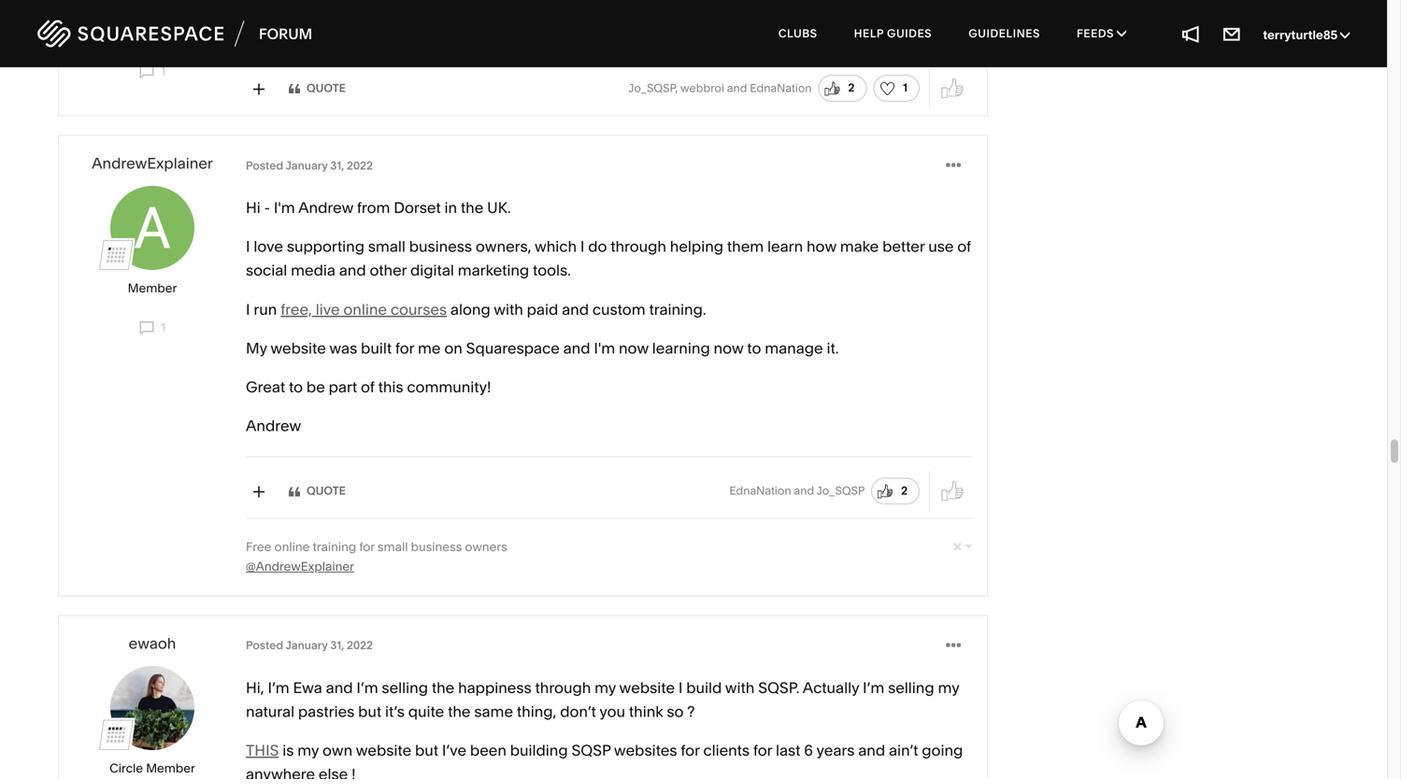 Task type: describe. For each thing, give the bounding box(es) containing it.
january for ewaoh
[[286, 639, 328, 653]]

custom
[[593, 300, 646, 319]]

online inside free online training for small business owners @andrewexplainer
[[274, 540, 310, 555]]

3 i'm from the left
[[863, 679, 885, 697]]

guides
[[887, 27, 932, 40]]

clubs link
[[762, 9, 835, 58]]

helping
[[670, 238, 724, 256]]

part
[[329, 378, 357, 396]]

community!
[[407, 378, 491, 396]]

other
[[370, 262, 407, 280]]

like image for and
[[823, 79, 842, 98]]

years
[[817, 742, 855, 760]]

31, for ewaoh
[[330, 639, 344, 653]]

learning
[[652, 339, 710, 358]]

0 vertical spatial to
[[747, 339, 761, 358]]

0 horizontal spatial i'm
[[274, 199, 295, 217]]

going
[[922, 742, 963, 760]]

learn
[[768, 238, 803, 256]]

0 vertical spatial the
[[461, 199, 484, 217]]

ewaoh link
[[129, 635, 176, 653]]

thing,
[[517, 703, 557, 721]]

and inside is my own website but i've been building sqsp websites for clients for last 6 years and ain't going anywhere else !
[[859, 742, 886, 760]]

2 now from the left
[[714, 339, 744, 358]]

caret down image for terryturtle85
[[1341, 28, 1350, 41]]

comment image
[[139, 321, 154, 336]]

run
[[254, 300, 277, 319]]

free online training for small business owners @andrewexplainer
[[246, 540, 507, 575]]

happiness
[[458, 679, 532, 697]]

1 i'm from the left
[[268, 679, 290, 697]]

sqsp.
[[758, 679, 800, 697]]

me
[[418, 339, 441, 358]]

sqsp
[[572, 742, 611, 760]]

1 horizontal spatial my
[[595, 679, 616, 697]]

building
[[510, 742, 568, 760]]

with inside hi, i'm ewa and i'm selling the happiness through my website i build with sqsp. actually i'm selling my natural pastries but it's quite the same thing, don't you think so ?
[[725, 679, 755, 697]]

website inside is my own website but i've been building sqsp websites for clients for last 6 years and ain't going anywhere else !
[[356, 742, 412, 760]]

social
[[246, 262, 287, 280]]

hi
[[246, 199, 261, 217]]

last
[[776, 742, 801, 760]]

feeds
[[1077, 27, 1118, 40]]

along
[[451, 300, 491, 319]]

pastries
[[298, 703, 355, 721]]

from
[[357, 199, 390, 217]]

and inside i love supporting small business owners, which i do through helping them learn how make better use of social media and other digital marketing tools.
[[339, 262, 366, 280]]

help guides link
[[837, 9, 949, 58]]

anywhere
[[246, 766, 315, 780]]

through inside hi, i'm ewa and i'm selling the happiness through my website i build with sqsp. actually i'm selling my natural pastries but it's quite the same thing, don't you think so ?
[[535, 679, 591, 697]]

1 vertical spatial ednanation link
[[730, 484, 792, 498]]

more options... image
[[947, 155, 961, 177]]

build
[[687, 679, 722, 697]]

i left love
[[246, 238, 250, 256]]

free, live online courses link
[[281, 300, 447, 319]]

is
[[283, 742, 294, 760]]

i've
[[442, 742, 467, 760]]

jo_sqsp , webbroi and ednanation
[[629, 81, 812, 95]]

which
[[535, 238, 577, 256]]

2022 for ewaoh
[[347, 639, 373, 653]]

1 circle from the top
[[110, 25, 143, 40]]

tools.
[[533, 262, 571, 280]]

posted for ewaoh
[[246, 639, 283, 653]]

websites
[[614, 742, 677, 760]]

i left run
[[246, 300, 250, 319]]

andrewexplainer
[[92, 154, 213, 173]]

!
[[352, 766, 356, 780]]

help guides
[[854, 27, 932, 40]]

actually
[[803, 679, 859, 697]]

more options... image
[[947, 635, 961, 658]]

them
[[727, 238, 764, 256]]

be
[[307, 378, 325, 396]]

1 vertical spatial of
[[361, 378, 375, 396]]

posted for andrewexplainer
[[246, 159, 283, 172]]

1 vertical spatial andrew
[[246, 417, 301, 435]]

love image
[[878, 80, 897, 98]]

2 selling from the left
[[888, 679, 935, 697]]

@andrewexplainer link
[[246, 560, 354, 575]]

i love supporting small business owners, which i do through helping them learn how make better use of social media and other digital marketing tools.
[[246, 238, 972, 280]]

in
[[445, 199, 457, 217]]

this
[[378, 378, 404, 396]]

you
[[600, 703, 626, 721]]

2 i'm from the left
[[357, 679, 378, 697]]

andrewexplainer link
[[92, 154, 213, 173]]

love
[[254, 238, 283, 256]]

level 4 image
[[99, 719, 133, 753]]

use
[[929, 238, 954, 256]]

it.
[[827, 339, 839, 358]]

0 vertical spatial jo_sqsp
[[629, 81, 676, 95]]

make
[[840, 238, 879, 256]]

0 horizontal spatial with
[[494, 300, 523, 319]]

2 horizontal spatial like image
[[939, 478, 966, 505]]

1 vertical spatial jo_sqsp
[[817, 484, 865, 498]]

owners
[[465, 540, 507, 555]]

hi - i'm andrew from dorset in the uk.
[[246, 199, 515, 217]]

paid
[[527, 300, 558, 319]]

multiquote image for ednanation
[[253, 485, 265, 498]]

dorset
[[394, 199, 441, 217]]

my website was built for me on squarespace and i'm now learning now to manage it.
[[246, 339, 839, 358]]

media
[[291, 262, 336, 280]]

andrewexplainer image
[[110, 186, 194, 270]]

i run free, live online courses along with paid and custom training.
[[246, 300, 706, 319]]

feeds link
[[1060, 9, 1144, 58]]

same
[[474, 703, 513, 721]]

quite
[[408, 703, 444, 721]]

small inside i love supporting small business owners, which i do through helping them learn how make better use of social media and other digital marketing tools.
[[368, 238, 406, 256]]

1 now from the left
[[619, 339, 649, 358]]

webbroi
[[681, 81, 725, 95]]

times image
[[953, 541, 963, 553]]

2 for ednanation and jo_sqsp
[[901, 484, 908, 498]]

great
[[246, 378, 285, 396]]

manage
[[765, 339, 823, 358]]

0 vertical spatial ednanation
[[750, 81, 812, 95]]

1 circle member from the top
[[110, 25, 195, 40]]

2 vertical spatial the
[[448, 703, 471, 721]]

free
[[246, 540, 272, 555]]

2 horizontal spatial my
[[938, 679, 960, 697]]



Task type: locate. For each thing, give the bounding box(es) containing it.
my
[[246, 339, 267, 358]]

1 vertical spatial ednanation
[[730, 484, 792, 498]]

0 vertical spatial of
[[958, 238, 972, 256]]

0 horizontal spatial through
[[535, 679, 591, 697]]

@andrewexplainer
[[246, 560, 354, 575]]

circle down level 4 image
[[110, 762, 143, 777]]

andrew up supporting
[[298, 199, 354, 217]]

website inside hi, i'm ewa and i'm selling the happiness through my website i build with sqsp. actually i'm selling my natural pastries but it's quite the same thing, don't you think so ?
[[619, 679, 675, 697]]

1 vertical spatial online
[[274, 540, 310, 555]]

2022 for andrewexplainer
[[347, 159, 373, 172]]

0 vertical spatial circle
[[110, 25, 143, 40]]

1 vertical spatial posted
[[246, 639, 283, 653]]

0 vertical spatial small
[[368, 238, 406, 256]]

terryturtle85 link
[[1263, 28, 1350, 43]]

2022 up from
[[347, 159, 373, 172]]

own
[[323, 742, 353, 760]]

0 horizontal spatial to
[[289, 378, 303, 396]]

0 vertical spatial posted
[[246, 159, 283, 172]]

guidelines link
[[952, 9, 1057, 58]]

1 horizontal spatial jo_sqsp link
[[817, 484, 865, 498]]

digital
[[410, 262, 454, 280]]

0 vertical spatial business
[[409, 238, 472, 256]]

1 vertical spatial quote
[[307, 484, 346, 498]]

this link
[[246, 742, 279, 760]]

0 vertical spatial quote
[[307, 81, 346, 95]]

through inside i love supporting small business owners, which i do through helping them learn how make better use of social media and other digital marketing tools.
[[611, 238, 667, 256]]

circle
[[110, 25, 143, 40], [110, 762, 143, 777]]

of right "use"
[[958, 238, 972, 256]]

1 right comment image
[[158, 64, 166, 79]]

1 horizontal spatial with
[[725, 679, 755, 697]]

caret down image for feeds
[[1118, 28, 1127, 39]]

1 link
[[139, 64, 166, 79], [874, 75, 920, 102], [139, 320, 166, 336]]

like image right ednanation and jo_sqsp
[[876, 483, 895, 501]]

i'm down custom
[[594, 339, 615, 358]]

small
[[368, 238, 406, 256], [378, 540, 408, 555]]

posted january 31, 2022 up "-"
[[246, 159, 373, 172]]

1 quote link from the top
[[289, 81, 346, 95]]

1 horizontal spatial but
[[415, 742, 439, 760]]

i'm right actually in the right of the page
[[863, 679, 885, 697]]

0 vertical spatial but
[[358, 703, 382, 721]]

1 horizontal spatial caret down image
[[1341, 28, 1350, 41]]

so
[[667, 703, 684, 721]]

2 link
[[819, 75, 867, 102], [872, 478, 920, 505]]

0 vertical spatial 2 link
[[819, 75, 867, 102]]

1 horizontal spatial website
[[356, 742, 412, 760]]

0 horizontal spatial now
[[619, 339, 649, 358]]

andrew down great
[[246, 417, 301, 435]]

2 2022 from the top
[[347, 639, 373, 653]]

1 vertical spatial quote link
[[289, 484, 346, 498]]

1 horizontal spatial of
[[958, 238, 972, 256]]

circle member down level 4 image
[[110, 762, 195, 777]]

my down more options... icon
[[938, 679, 960, 697]]

1 horizontal spatial i'm
[[357, 679, 378, 697]]

like image up times icon
[[939, 478, 966, 505]]

31, for andrewexplainer
[[330, 159, 344, 172]]

else
[[319, 766, 348, 780]]

but inside is my own website but i've been building sqsp websites for clients for last 6 years and ain't going anywhere else !
[[415, 742, 439, 760]]

member
[[146, 25, 195, 40], [128, 281, 177, 296], [146, 762, 195, 777]]

1 horizontal spatial 2 link
[[872, 478, 920, 505]]

1 vertical spatial 1
[[903, 81, 908, 95]]

i left do in the left top of the page
[[581, 238, 585, 256]]

2022 up pastries
[[347, 639, 373, 653]]

quote link
[[289, 81, 346, 95], [289, 484, 346, 498]]

for inside free online training for small business owners @andrewexplainer
[[359, 540, 375, 555]]

it's
[[385, 703, 405, 721]]

website up think
[[619, 679, 675, 697]]

posted up "-"
[[246, 159, 283, 172]]

squarespace forum image
[[37, 17, 313, 50]]

small inside free online training for small business owners @andrewexplainer
[[378, 540, 408, 555]]

ednanation link
[[750, 81, 812, 95], [730, 484, 792, 498]]

0 horizontal spatial 2
[[848, 81, 855, 95]]

to left be in the left of the page
[[289, 378, 303, 396]]

selling
[[382, 679, 428, 697], [888, 679, 935, 697]]

business inside free online training for small business owners @andrewexplainer
[[411, 540, 462, 555]]

1 january from the top
[[286, 159, 328, 172]]

for left clients at the right of the page
[[681, 742, 700, 760]]

0 vertical spatial ednanation link
[[750, 81, 812, 95]]

2022
[[347, 159, 373, 172], [347, 639, 373, 653]]

0 vertical spatial andrew
[[298, 199, 354, 217]]

january
[[286, 159, 328, 172], [286, 639, 328, 653]]

0 vertical spatial posted january 31, 2022
[[246, 159, 373, 172]]

caret down image inside the terryturtle85 link
[[1341, 28, 1350, 41]]

posted january 31, 2022 up ewa
[[246, 639, 373, 653]]

training
[[313, 540, 356, 555]]

1 horizontal spatial now
[[714, 339, 744, 358]]

website
[[271, 339, 326, 358], [619, 679, 675, 697], [356, 742, 412, 760]]

1 31, from the top
[[330, 159, 344, 172]]

circle up comment image
[[110, 25, 143, 40]]

my
[[595, 679, 616, 697], [938, 679, 960, 697], [298, 742, 319, 760]]

courses
[[391, 300, 447, 319]]

january for andrewexplainer
[[286, 159, 328, 172]]

0 horizontal spatial caret down image
[[1118, 28, 1127, 39]]

level 1 image
[[99, 238, 133, 272]]

0 vertical spatial jo_sqsp link
[[629, 81, 676, 95]]

clients
[[704, 742, 750, 760]]

1 vertical spatial but
[[415, 742, 439, 760]]

of inside i love supporting small business owners, which i do through helping them learn how make better use of social media and other digital marketing tools.
[[958, 238, 972, 256]]

like image for ednanation and jo_sqsp
[[876, 483, 895, 501]]

1 for comment icon
[[158, 320, 166, 335]]

2 31, from the top
[[330, 639, 344, 653]]

1 horizontal spatial like image
[[876, 483, 895, 501]]

quote link for ednanation
[[289, 484, 346, 498]]

quote link for jo_sqsp
[[289, 81, 346, 95]]

quote
[[307, 81, 346, 95], [307, 484, 346, 498]]

0 vertical spatial 1
[[158, 64, 166, 79]]

online up @andrewexplainer
[[274, 540, 310, 555]]

circle member up comment image
[[110, 25, 195, 40]]

january up ewa
[[286, 639, 328, 653]]

posted january 31, 2022 for ewaoh
[[246, 639, 373, 653]]

free,
[[281, 300, 312, 319]]

caret down image
[[1118, 28, 1127, 39], [1341, 28, 1350, 41]]

help
[[854, 27, 884, 40]]

guidelines
[[969, 27, 1041, 40]]

for left last
[[754, 742, 772, 760]]

for right training
[[359, 540, 375, 555]]

member down ewaoh image at bottom left
[[146, 762, 195, 777]]

small right training
[[378, 540, 408, 555]]

0 vertical spatial 2022
[[347, 159, 373, 172]]

website down it's
[[356, 742, 412, 760]]

through up don't
[[535, 679, 591, 697]]

hi,
[[246, 679, 264, 697]]

live
[[316, 300, 340, 319]]

1 vertical spatial through
[[535, 679, 591, 697]]

small up the other
[[368, 238, 406, 256]]

2 january from the top
[[286, 639, 328, 653]]

1 vertical spatial jo_sqsp link
[[817, 484, 865, 498]]

1 vertical spatial circle
[[110, 762, 143, 777]]

0 vertical spatial 31,
[[330, 159, 344, 172]]

1 horizontal spatial selling
[[888, 679, 935, 697]]

2 link for ednanation and jo_sqsp
[[872, 478, 920, 505]]

with right "build"
[[725, 679, 755, 697]]

1 vertical spatial business
[[411, 540, 462, 555]]

1 horizontal spatial to
[[747, 339, 761, 358]]

1 vertical spatial website
[[619, 679, 675, 697]]

this
[[246, 742, 279, 760]]

0 vertical spatial online
[[344, 300, 387, 319]]

better
[[883, 238, 925, 256]]

member up comment image
[[146, 25, 195, 40]]

now
[[619, 339, 649, 358], [714, 339, 744, 358]]

1 for comment image
[[158, 64, 166, 79]]

marketing
[[458, 262, 529, 280]]

1 vertical spatial 2 link
[[872, 478, 920, 505]]

now down custom
[[619, 339, 649, 358]]

2 horizontal spatial i'm
[[863, 679, 885, 697]]

business
[[409, 238, 472, 256], [411, 540, 462, 555]]

with left paid
[[494, 300, 523, 319]]

1 selling from the left
[[382, 679, 428, 697]]

my up you
[[595, 679, 616, 697]]

2 for and
[[848, 81, 855, 95]]

multiquote image for jo_sqsp
[[253, 82, 265, 95]]

the right quite
[[448, 703, 471, 721]]

of
[[958, 238, 972, 256], [361, 378, 375, 396]]

and inside hi, i'm ewa and i'm selling the happiness through my website i build with sqsp. actually i'm selling my natural pastries but it's quite the same thing, don't you think so ?
[[326, 679, 353, 697]]

1 posted from the top
[[246, 159, 283, 172]]

1 horizontal spatial online
[[344, 300, 387, 319]]

2 circle member from the top
[[110, 762, 195, 777]]

1 right comment icon
[[158, 320, 166, 335]]

caret down image inside feeds link
[[1118, 28, 1127, 39]]

1 horizontal spatial i'm
[[594, 339, 615, 358]]

1 horizontal spatial 2
[[901, 484, 908, 498]]

1 vertical spatial to
[[289, 378, 303, 396]]

ewaoh image
[[110, 667, 194, 751]]

2 link for and
[[819, 75, 867, 102]]

1 vertical spatial 2
[[901, 484, 908, 498]]

i inside hi, i'm ewa and i'm selling the happiness through my website i build with sqsp. actually i'm selling my natural pastries but it's quite the same thing, don't you think so ?
[[679, 679, 683, 697]]

member up comment icon
[[128, 281, 177, 296]]

31,
[[330, 159, 344, 172], [330, 639, 344, 653]]

messages image
[[1222, 23, 1243, 44]]

january up supporting
[[286, 159, 328, 172]]

2 circle from the top
[[110, 762, 143, 777]]

selling up ain't
[[888, 679, 935, 697]]

2 quote link from the top
[[289, 484, 346, 498]]

been
[[470, 742, 507, 760]]

1 vertical spatial posted january 31, 2022
[[246, 639, 373, 653]]

natural
[[246, 703, 295, 721]]

?
[[688, 703, 695, 721]]

0 horizontal spatial my
[[298, 742, 319, 760]]

2 vertical spatial member
[[146, 762, 195, 777]]

i'm right hi,
[[268, 679, 290, 697]]

jo_sqsp link
[[629, 81, 676, 95], [817, 484, 865, 498]]

i'm right "-"
[[274, 199, 295, 217]]

ednanation
[[750, 81, 812, 95], [730, 484, 792, 498]]

caret down image
[[965, 541, 972, 553]]

andrew
[[298, 199, 354, 217], [246, 417, 301, 435]]

like image
[[823, 79, 842, 98], [939, 478, 966, 505], [876, 483, 895, 501]]

built
[[361, 339, 392, 358]]

but left i've
[[415, 742, 439, 760]]

through
[[611, 238, 667, 256], [535, 679, 591, 697]]

0 horizontal spatial but
[[358, 703, 382, 721]]

but left it's
[[358, 703, 382, 721]]

2 vertical spatial 1
[[158, 320, 166, 335]]

1 vertical spatial circle member
[[110, 762, 195, 777]]

1 vertical spatial 31,
[[330, 639, 344, 653]]

2 posted january 31, 2022 from the top
[[246, 639, 373, 653]]

my inside is my own website but i've been building sqsp websites for clients for last 6 years and ain't going anywhere else !
[[298, 742, 319, 760]]

0 vertical spatial 2
[[848, 81, 855, 95]]

but inside hi, i'm ewa and i'm selling the happiness through my website i build with sqsp. actually i'm selling my natural pastries but it's quite the same thing, don't you think so ?
[[358, 703, 382, 721]]

-
[[264, 199, 270, 217]]

0 horizontal spatial 2 link
[[819, 75, 867, 102]]

1 vertical spatial small
[[378, 540, 408, 555]]

0 vertical spatial with
[[494, 300, 523, 319]]

0 vertical spatial i'm
[[274, 199, 295, 217]]

quote for jo_sqsp
[[307, 81, 346, 95]]

to
[[747, 339, 761, 358], [289, 378, 303, 396]]

uk.
[[487, 199, 511, 217]]

0 vertical spatial member
[[146, 25, 195, 40]]

posted up hi,
[[246, 639, 283, 653]]

0 horizontal spatial jo_sqsp
[[629, 81, 676, 95]]

my right the is
[[298, 742, 319, 760]]

i'm right ewa
[[357, 679, 378, 697]]

1 vertical spatial 2022
[[347, 639, 373, 653]]

0 vertical spatial january
[[286, 159, 328, 172]]

business up digital
[[409, 238, 472, 256]]

is my own website but i've been building sqsp websites for clients for last 6 years and ain't going anywhere else !
[[246, 742, 963, 780]]

1 vertical spatial the
[[432, 679, 455, 697]]

selling up it's
[[382, 679, 428, 697]]

owners,
[[476, 238, 532, 256]]

0 vertical spatial quote link
[[289, 81, 346, 95]]

i left "build"
[[679, 679, 683, 697]]

posted january 31, 2022 for andrewexplainer
[[246, 159, 373, 172]]

2 horizontal spatial website
[[619, 679, 675, 697]]

1 horizontal spatial jo_sqsp
[[817, 484, 865, 498]]

1 vertical spatial with
[[725, 679, 755, 697]]

quote for ednanation
[[307, 484, 346, 498]]

business left owners
[[411, 540, 462, 555]]

hi, i'm ewa and i'm selling the happiness through my website i build with sqsp. actually i'm selling my natural pastries but it's quite the same thing, don't you think so ?
[[246, 679, 960, 721]]

31, up 'hi - i'm andrew from dorset in the uk.'
[[330, 159, 344, 172]]

1 right love icon
[[903, 81, 908, 95]]

squarespace
[[466, 339, 560, 358]]

training.
[[649, 300, 706, 319]]

business inside i love supporting small business owners, which i do through helping them learn how make better use of social media and other digital marketing tools.
[[409, 238, 472, 256]]

comment image
[[139, 65, 154, 79]]

online right live
[[344, 300, 387, 319]]

the right in
[[461, 199, 484, 217]]

1 vertical spatial january
[[286, 639, 328, 653]]

clubs
[[779, 27, 818, 40]]

like image
[[939, 75, 966, 102]]

through right do in the left top of the page
[[611, 238, 667, 256]]

0 vertical spatial through
[[611, 238, 667, 256]]

but
[[358, 703, 382, 721], [415, 742, 439, 760]]

0 horizontal spatial online
[[274, 540, 310, 555]]

1 vertical spatial i'm
[[594, 339, 615, 358]]

now right learning
[[714, 339, 744, 358]]

to left the manage on the right of page
[[747, 339, 761, 358]]

2 vertical spatial website
[[356, 742, 412, 760]]

0 horizontal spatial like image
[[823, 79, 842, 98]]

0 vertical spatial website
[[271, 339, 326, 358]]

1 vertical spatial multiquote image
[[253, 485, 265, 498]]

don't
[[560, 703, 596, 721]]

was
[[329, 339, 357, 358]]

ain't
[[889, 742, 919, 760]]

2 quote from the top
[[307, 484, 346, 498]]

supporting
[[287, 238, 365, 256]]

the up quite
[[432, 679, 455, 697]]

posted
[[246, 159, 283, 172], [246, 639, 283, 653]]

1 horizontal spatial through
[[611, 238, 667, 256]]

,
[[676, 81, 678, 95]]

do
[[588, 238, 607, 256]]

notifications image
[[1181, 23, 1202, 44]]

1 2022 from the top
[[347, 159, 373, 172]]

0 horizontal spatial website
[[271, 339, 326, 358]]

1 vertical spatial member
[[128, 281, 177, 296]]

of left this
[[361, 378, 375, 396]]

for left the me
[[395, 339, 414, 358]]

1 quote from the top
[[307, 81, 346, 95]]

multiquote image
[[253, 82, 265, 95], [253, 485, 265, 498]]

2 posted from the top
[[246, 639, 283, 653]]

0 horizontal spatial selling
[[382, 679, 428, 697]]

31, up pastries
[[330, 639, 344, 653]]

0 vertical spatial circle member
[[110, 25, 195, 40]]

ewa
[[293, 679, 322, 697]]

1 posted january 31, 2022 from the top
[[246, 159, 373, 172]]

like image left love icon
[[823, 79, 842, 98]]

0 horizontal spatial of
[[361, 378, 375, 396]]

on
[[444, 339, 463, 358]]

website down free,
[[271, 339, 326, 358]]



Task type: vqa. For each thing, say whether or not it's contained in the screenshot.
was
yes



